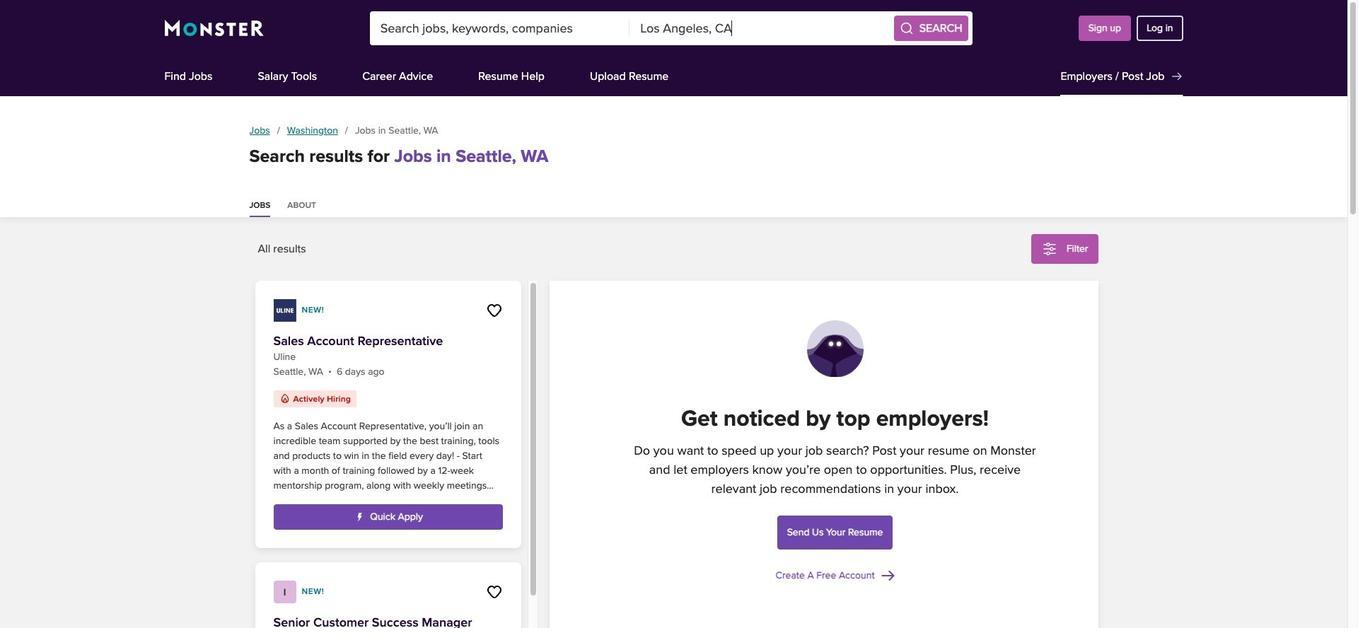 Task type: describe. For each thing, give the bounding box(es) containing it.
Search jobs, keywords, companies search field
[[370, 11, 630, 45]]

uline logo image
[[273, 299, 296, 322]]

sales account representative at uline element
[[255, 281, 521, 548]]



Task type: vqa. For each thing, say whether or not it's contained in the screenshot.
HEPCO, Inc. logo
no



Task type: locate. For each thing, give the bounding box(es) containing it.
2 save this job image from the top
[[486, 584, 503, 601]]

senior customer success manager (csm), legal growth engine (lge) at internet brands element
[[255, 562, 521, 628], [273, 615, 503, 628]]

save this job image inside sales account representative at uline element
[[486, 302, 503, 319]]

1 save this job image from the top
[[486, 302, 503, 319]]

save this job image
[[486, 302, 503, 319], [486, 584, 503, 601]]

1 tab from the left
[[249, 196, 288, 217]]

filter image
[[1041, 241, 1058, 258], [1041, 241, 1058, 258]]

Enter location or "remote" search field
[[630, 11, 890, 45]]

0 vertical spatial save this job image
[[486, 302, 503, 319]]

tab
[[249, 196, 288, 217], [288, 196, 333, 217]]

1 vertical spatial save this job image
[[486, 584, 503, 601]]

monster image
[[164, 20, 264, 37]]

tab list
[[249, 196, 1098, 217]]

2 tab from the left
[[288, 196, 333, 217]]



